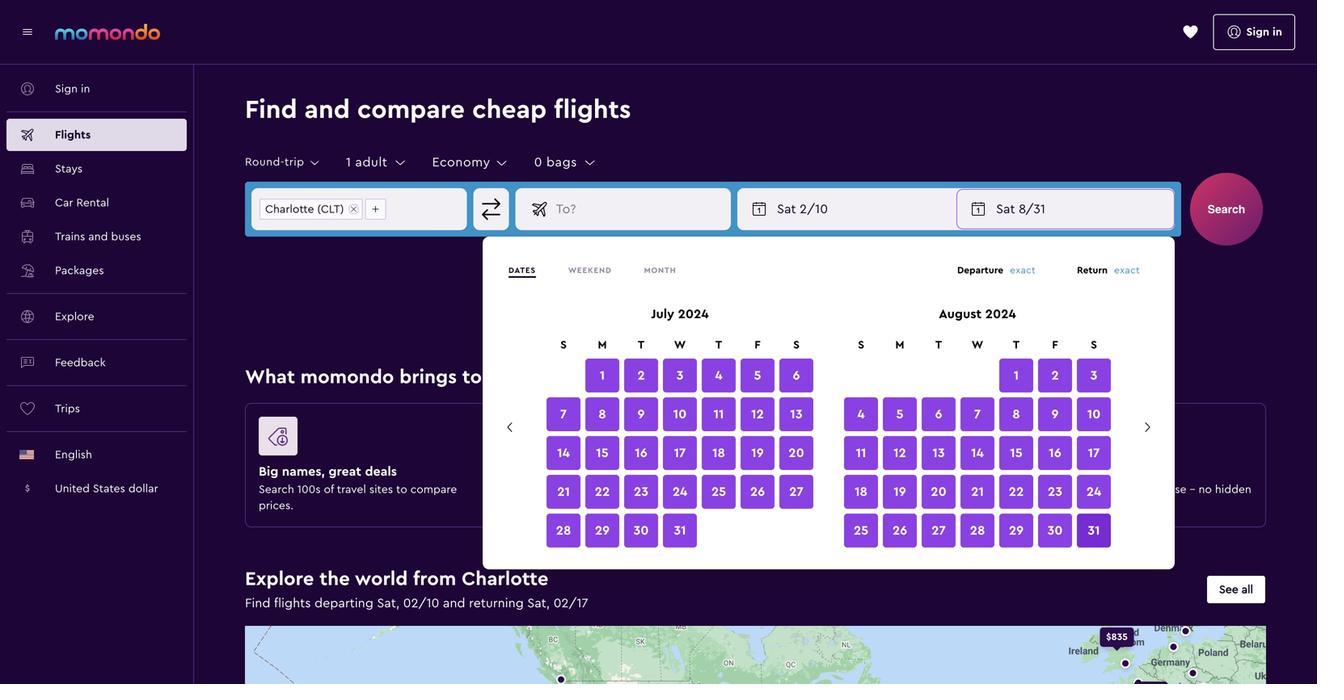 Task type: vqa. For each thing, say whether or not it's contained in the screenshot.


Task type: describe. For each thing, give the bounding box(es) containing it.
12 for july 2024
[[751, 408, 764, 421]]

Trip type Round-trip field
[[245, 156, 322, 170]]

open trips drawer image
[[1183, 24, 1199, 40]]

5 for august 2024
[[896, 408, 904, 421]]

adult
[[355, 156, 388, 169]]

navigation menu image
[[19, 24, 36, 40]]

30 button for august 2024
[[1038, 514, 1072, 548]]

13 for august 2024
[[933, 447, 945, 460]]

10 for july 2024
[[673, 408, 687, 421]]

0
[[534, 156, 543, 169]]

sites
[[369, 484, 393, 496]]

17 for july 2024
[[674, 447, 686, 460]]

july
[[651, 308, 675, 321]]

21 for august
[[971, 486, 984, 499]]

–
[[1190, 484, 1196, 496]]

10 for august 2024
[[1088, 408, 1101, 421]]

0 horizontal spatial sign in button
[[6, 73, 187, 105]]

sat 8/31 button
[[957, 189, 1175, 230]]

dates
[[509, 267, 536, 275]]

9 button for july 2024
[[624, 398, 658, 432]]

charlotte (clt) list item
[[260, 199, 363, 220]]

deals
[[365, 466, 397, 479]]

16 button for july 2024
[[624, 437, 658, 471]]

0 bags
[[534, 156, 577, 169]]

see all link
[[1207, 576, 1266, 605]]

brings
[[400, 368, 457, 387]]

menu containing july 2024
[[489, 256, 1169, 551]]

2 button for august 2024
[[1038, 359, 1072, 393]]

see
[[1220, 585, 1239, 596]]

see
[[597, 484, 615, 496]]

26 for july 2024
[[750, 486, 765, 499]]

flights link
[[6, 119, 187, 151]]

hidden
[[1215, 484, 1252, 496]]

big names, great deals search 100s of travel sites to compare prices.
[[259, 466, 457, 512]]

2 sat, from the left
[[528, 598, 550, 611]]

0 vertical spatial free
[[1111, 466, 1135, 479]]

13 button for july 2024
[[780, 398, 814, 432]]

what
[[832, 466, 863, 479]]

0 vertical spatial sign
[[1247, 26, 1270, 38]]

momondo
[[301, 368, 394, 387]]

trip
[[285, 157, 304, 168]]

Flight destination input text field
[[550, 189, 730, 230]]

02/10
[[403, 598, 439, 611]]

21 button for july
[[547, 476, 581, 510]]

18 for july 2024
[[713, 447, 725, 460]]

find and compare cheap flights
[[245, 97, 631, 123]]

15 for august 2024
[[1010, 447, 1023, 460]]

8 for july 2024
[[599, 408, 606, 421]]

31 for august 2024
[[1088, 525, 1100, 538]]

fi?
[[820, 484, 834, 496]]

28 button for august
[[961, 514, 995, 548]]

instantly
[[905, 484, 950, 496]]

1 adult button
[[346, 153, 408, 172]]

1 horizontal spatial to
[[462, 368, 482, 387]]

affected
[[652, 484, 695, 496]]

no
[[1199, 484, 1212, 496]]

see all
[[1220, 585, 1254, 596]]

united states dollar
[[55, 484, 158, 495]]

6 button for august 2024
[[922, 398, 956, 432]]

2 t from the left
[[716, 340, 722, 351]]

and for free
[[1084, 466, 1107, 479]]

19 for august 2024
[[894, 486, 906, 499]]

fees.
[[1093, 501, 1118, 512]]

by
[[698, 484, 711, 496]]

3 button for august 2024
[[1077, 359, 1111, 393]]

search without worry the prices you see aren't affected by your searches.
[[517, 466, 711, 512]]

names,
[[282, 466, 325, 479]]

charges
[[1035, 501, 1076, 512]]

w for august
[[972, 340, 984, 351]]

explore the world from charlotte find flights departing sat, 02/10 and returning sat, 02/17
[[245, 570, 588, 611]]

23 button for august 2024
[[1038, 476, 1072, 510]]

bags
[[547, 156, 577, 169]]

2/10
[[800, 203, 828, 216]]

14 button for august
[[961, 437, 995, 471]]

compare inside big names, great deals search 100s of travel sites to compare prices.
[[411, 484, 457, 496]]

car rental link
[[6, 187, 187, 219]]

m for august 2024
[[896, 340, 905, 351]]

for
[[811, 466, 828, 479]]

feedback
[[55, 357, 106, 369]]

search for search without worry the prices you see aren't affected by your searches.
[[517, 466, 559, 479]]

dates weekend month
[[509, 267, 677, 275]]

29 button for july 2024
[[586, 514, 619, 548]]

28 button for july
[[547, 514, 581, 548]]

16 for july 2024
[[635, 447, 648, 460]]

dollar
[[128, 484, 158, 495]]

29 for july 2024
[[595, 525, 610, 538]]

and for buses
[[88, 231, 108, 243]]

14 for august
[[971, 447, 984, 460]]

swap departure airport and destination airport image
[[476, 194, 507, 225]]

21 button for august
[[961, 476, 995, 510]]

saturday august 31st element
[[996, 200, 1165, 219]]

Return field
[[1114, 265, 1156, 277]]

sat 2/10
[[777, 203, 828, 216]]

0 vertical spatial sign in button
[[1214, 14, 1296, 50]]

of
[[324, 484, 334, 496]]

explore for explore the world from charlotte find flights departing sat, 02/10 and returning sat, 02/17
[[245, 570, 314, 590]]

25 button for august 2024
[[844, 514, 878, 548]]

20 button for july 2024
[[780, 437, 814, 471]]

your inside filter for what you want free wi-fi? early arrival? instantly customize your results.
[[832, 501, 855, 512]]

1 vertical spatial sign
[[55, 83, 78, 95]]

completely
[[1069, 484, 1128, 496]]

sat 2/10 button
[[738, 189, 956, 230]]

round-trip
[[245, 157, 304, 168]]

filter for what you want free wi-fi? early arrival? instantly customize your results.
[[776, 466, 950, 512]]

0 vertical spatial in
[[1273, 26, 1283, 38]]

0 bags button
[[534, 153, 598, 172]]

packages
[[55, 265, 104, 277]]

travel
[[337, 484, 366, 496]]

18 button for august 2024
[[844, 476, 878, 510]]

13 button for august 2024
[[922, 437, 956, 471]]

to inside trusted and free we're completely free to use – no hidden charges or fees.
[[1155, 484, 1166, 496]]

14 for july
[[557, 447, 570, 460]]

21 for july
[[557, 486, 570, 499]]

or
[[1079, 501, 1090, 512]]

25 for july 2024
[[712, 486, 726, 499]]

02/17
[[554, 598, 588, 611]]

arrival?
[[865, 484, 902, 496]]

11 button for august 2024
[[844, 437, 878, 471]]

english
[[55, 450, 92, 461]]

13 for july 2024
[[790, 408, 803, 421]]

3 for august 2024
[[1091, 370, 1098, 383]]

great
[[329, 466, 361, 479]]

weekend
[[568, 267, 612, 275]]

all
[[1242, 585, 1254, 596]]

1 vertical spatial in
[[81, 83, 90, 95]]

trains
[[55, 231, 85, 243]]

17 button for july 2024
[[663, 437, 697, 471]]

states
[[93, 484, 125, 495]]

rental
[[76, 197, 109, 209]]

30 for july 2024
[[634, 525, 649, 538]]

31 button for july 2024
[[663, 514, 697, 548]]

1 horizontal spatial sign in
[[1247, 26, 1283, 38]]

exact for return
[[1114, 266, 1140, 276]]

0 horizontal spatial sign in
[[55, 83, 90, 95]]

sat for sat 2/10
[[777, 203, 796, 216]]

exact for departure
[[1010, 266, 1036, 276]]

11 for august 2024
[[856, 447, 866, 460]]

4 s from the left
[[1091, 340, 1097, 351]]

22 button for july 2024
[[586, 476, 619, 510]]

prices
[[540, 484, 572, 496]]

end date calendar input use left and right arrow keys to change day. use up and down arrow keys to change week. tab
[[489, 305, 1169, 551]]

customize
[[776, 501, 829, 512]]

$835
[[1106, 633, 1128, 643]]

1 t from the left
[[638, 340, 645, 351]]

28 for august
[[970, 525, 985, 538]]

searches.
[[544, 501, 593, 512]]

10 button for august 2024
[[1077, 398, 1111, 432]]

2 s from the left
[[793, 340, 800, 351]]

and for compare
[[305, 97, 350, 123]]

14 button for july
[[547, 437, 581, 471]]

w for july
[[674, 340, 686, 351]]

1 for july
[[600, 370, 605, 383]]

charlotte inside explore the world from charlotte find flights departing sat, 02/10 and returning sat, 02/17
[[462, 570, 549, 590]]

1 button for august 2024
[[1000, 359, 1034, 393]]

the
[[517, 484, 537, 496]]

27 button for july 2024
[[780, 476, 814, 510]]

charlotte (clt) list
[[252, 189, 393, 230]]

26 for august 2024
[[893, 525, 908, 538]]

use
[[1169, 484, 1187, 496]]

12 button for july 2024
[[741, 398, 775, 432]]

2 for august 2024
[[1052, 370, 1059, 383]]

english button
[[6, 439, 187, 471]]

2 for july 2024
[[638, 370, 645, 383]]

flights
[[55, 129, 91, 141]]

figure for what
[[776, 417, 988, 463]]

trips link
[[6, 393, 187, 425]]

month
[[644, 267, 677, 275]]

to inside big names, great deals search 100s of travel sites to compare prices.
[[396, 484, 407, 496]]

24 for august 2024
[[1087, 486, 1102, 499]]

29 for august 2024
[[1009, 525, 1024, 538]]

wi-
[[801, 484, 820, 496]]

7 for august
[[974, 408, 981, 421]]

what
[[245, 368, 295, 387]]

28 for july
[[556, 525, 571, 538]]

want
[[892, 466, 923, 479]]

explore link
[[6, 301, 187, 333]]



Task type: locate. For each thing, give the bounding box(es) containing it.
trusted
[[1035, 466, 1081, 479]]

sat
[[777, 203, 796, 216], [996, 203, 1015, 216]]

1 exact from the left
[[1010, 266, 1036, 276]]

1 28 from the left
[[556, 525, 571, 538]]

2 31 from the left
[[1088, 525, 1100, 538]]

1 button for july 2024
[[586, 359, 619, 393]]

sat, left the 02/17
[[528, 598, 550, 611]]

27 button down instantly
[[922, 514, 956, 548]]

21 up searches.
[[557, 486, 570, 499]]

31
[[674, 525, 686, 538], [1088, 525, 1100, 538]]

free up completely
[[1111, 466, 1135, 479]]

2 21 button from the left
[[961, 476, 995, 510]]

search inside the search without worry the prices you see aren't affected by your searches.
[[517, 466, 559, 479]]

2 29 from the left
[[1009, 525, 1024, 538]]

30 down "charges" at the right of page
[[1048, 525, 1063, 538]]

list item
[[365, 199, 386, 220]]

we're
[[1035, 484, 1066, 496]]

1 29 from the left
[[595, 525, 610, 538]]

9 button up worry
[[624, 398, 658, 432]]

2 3 from the left
[[1091, 370, 1098, 383]]

1 21 button from the left
[[547, 476, 581, 510]]

1 horizontal spatial 2024
[[986, 308, 1016, 321]]

26 button down results.
[[883, 514, 917, 548]]

1 horizontal spatial 20 button
[[922, 476, 956, 510]]

25 down results.
[[854, 525, 869, 538]]

2024 right the july
[[678, 308, 709, 321]]

16 button up 'aren't'
[[624, 437, 658, 471]]

1 horizontal spatial 14 button
[[961, 437, 995, 471]]

2 f from the left
[[1052, 340, 1058, 351]]

3 figure from the left
[[776, 417, 988, 463]]

1 17 button from the left
[[663, 437, 697, 471]]

0 vertical spatial 19
[[752, 447, 764, 460]]

20 up filter
[[789, 447, 804, 460]]

return
[[1077, 266, 1108, 276]]

25 button down results.
[[844, 514, 878, 548]]

0 horizontal spatial 9 button
[[624, 398, 658, 432]]

1 find from the top
[[245, 97, 297, 123]]

23 button
[[624, 476, 658, 510], [1038, 476, 1072, 510]]

united states (english) image
[[19, 450, 34, 460]]

19
[[752, 447, 764, 460], [894, 486, 906, 499]]

0 vertical spatial compare
[[357, 97, 465, 123]]

2 2024 from the left
[[986, 308, 1016, 321]]

2 8 from the left
[[1013, 408, 1020, 421]]

20 right "arrival?"
[[931, 486, 947, 499]]

w down august 2024
[[972, 340, 984, 351]]

explore down 'prices.'
[[245, 570, 314, 590]]

filter
[[776, 466, 807, 479]]

1 vertical spatial 18 button
[[844, 476, 878, 510]]

and up 1 adult
[[305, 97, 350, 123]]

2
[[638, 370, 645, 383], [1052, 370, 1059, 383]]

2 28 from the left
[[970, 525, 985, 538]]

Month radio
[[644, 267, 677, 275]]

11 button up early at the right
[[844, 437, 878, 471]]

10 up completely
[[1088, 408, 1101, 421]]

13 up filter
[[790, 408, 803, 421]]

26 down results.
[[893, 525, 908, 538]]

20 for august 2024
[[931, 486, 947, 499]]

1 horizontal spatial 29 button
[[1000, 514, 1034, 548]]

3 t from the left
[[936, 340, 942, 351]]

1 horizontal spatial 2
[[1052, 370, 1059, 383]]

1 horizontal spatial 20
[[931, 486, 947, 499]]

trains and buses
[[55, 231, 141, 243]]

0 vertical spatial 19 button
[[741, 437, 775, 471]]

26 button for july 2024
[[741, 476, 775, 510]]

explore inside explore the world from charlotte find flights departing sat, 02/10 and returning sat, 02/17
[[245, 570, 314, 590]]

29
[[595, 525, 610, 538], [1009, 525, 1024, 538]]

27 for august 2024
[[932, 525, 946, 538]]

16 up trusted
[[1049, 447, 1062, 460]]

exact inside return field
[[1114, 266, 1140, 276]]

(clt)
[[317, 204, 344, 215]]

your
[[517, 501, 541, 512], [832, 501, 855, 512]]

19 for july 2024
[[752, 447, 764, 460]]

economy
[[432, 156, 491, 169]]

2 23 from the left
[[1048, 486, 1063, 499]]

9 button for august 2024
[[1038, 398, 1072, 432]]

exact inside departure field
[[1010, 266, 1036, 276]]

10 button for july 2024
[[663, 398, 697, 432]]

compare
[[357, 97, 465, 123], [411, 484, 457, 496]]

11 button up "by" at the bottom of page
[[702, 398, 736, 432]]

0 horizontal spatial 2
[[638, 370, 645, 383]]

30 button down 'aren't'
[[624, 514, 658, 548]]

4 t from the left
[[1013, 340, 1020, 351]]

0 horizontal spatial your
[[517, 501, 541, 512]]

returning
[[469, 598, 524, 611]]

22 for august 2024
[[1009, 486, 1024, 499]]

1 24 button from the left
[[663, 476, 697, 510]]

0 vertical spatial 27 button
[[780, 476, 814, 510]]

1 1 button from the left
[[586, 359, 619, 393]]

0 horizontal spatial flights
[[274, 598, 311, 611]]

0 vertical spatial the
[[488, 368, 518, 387]]

25 button right affected
[[702, 476, 736, 510]]

24 left "by" at the bottom of page
[[673, 486, 688, 499]]

to right brings
[[462, 368, 482, 387]]

25 button
[[702, 476, 736, 510], [844, 514, 878, 548]]

1 24 from the left
[[673, 486, 688, 499]]

1 vertical spatial 13 button
[[922, 437, 956, 471]]

1 adult
[[346, 156, 388, 169]]

from
[[413, 570, 456, 590]]

august
[[939, 308, 982, 321]]

sat left 2/10
[[777, 203, 796, 216]]

map region
[[93, 527, 1317, 685]]

20 button for august 2024
[[922, 476, 956, 510]]

15 button for july 2024
[[586, 437, 619, 471]]

30 down 'aren't'
[[634, 525, 649, 538]]

23 up "charges" at the right of page
[[1048, 486, 1063, 499]]

10 up affected
[[673, 408, 687, 421]]

Cabin type Economy field
[[432, 155, 510, 171]]

charlotte up returning
[[462, 570, 549, 590]]

2 8 button from the left
[[1000, 398, 1034, 432]]

11 button for july 2024
[[702, 398, 736, 432]]

2 17 from the left
[[1088, 447, 1100, 460]]

26 left free
[[750, 486, 765, 499]]

free left use
[[1131, 484, 1151, 496]]

1 down august 2024
[[1014, 370, 1019, 383]]

15 button up see on the bottom of the page
[[586, 437, 619, 471]]

15 for july 2024
[[596, 447, 609, 460]]

1 horizontal spatial 23 button
[[1038, 476, 1072, 510]]

1 horizontal spatial 13 button
[[922, 437, 956, 471]]

1 horizontal spatial 10 button
[[1077, 398, 1111, 432]]

22
[[595, 486, 610, 499], [1009, 486, 1024, 499]]

0 horizontal spatial charlotte
[[265, 204, 314, 215]]

15 button for august 2024
[[1000, 437, 1034, 471]]

1 15 from the left
[[596, 447, 609, 460]]

1 horizontal spatial 30 button
[[1038, 514, 1072, 548]]

1 vertical spatial 4
[[858, 408, 865, 421]]

18 button for july 2024
[[702, 437, 736, 471]]

0 horizontal spatial w
[[674, 340, 686, 351]]

1 14 from the left
[[557, 447, 570, 460]]

0 horizontal spatial 26 button
[[741, 476, 775, 510]]

8 button for august 2024
[[1000, 398, 1034, 432]]

24 button left "by" at the bottom of page
[[663, 476, 697, 510]]

f for july 2024
[[755, 340, 761, 351]]

2 w from the left
[[972, 340, 984, 351]]

m for july 2024
[[598, 340, 607, 351]]

Departure field
[[1010, 265, 1051, 277]]

31 button down affected
[[663, 514, 697, 548]]

1 7 button from the left
[[547, 398, 581, 432]]

early
[[837, 484, 862, 496]]

20 button right "arrival?"
[[922, 476, 956, 510]]

1 horizontal spatial 25 button
[[844, 514, 878, 548]]

2 10 button from the left
[[1077, 398, 1111, 432]]

20 button up free
[[780, 437, 814, 471]]

search inside big names, great deals search 100s of travel sites to compare prices.
[[259, 484, 294, 496]]

31 down affected
[[674, 525, 686, 538]]

1 2 button from the left
[[624, 359, 658, 393]]

16 for august 2024
[[1049, 447, 1062, 460]]

2024 for august 2024
[[986, 308, 1016, 321]]

1 31 from the left
[[674, 525, 686, 538]]

0 horizontal spatial 5 button
[[741, 359, 775, 393]]

9 button up trusted
[[1038, 398, 1072, 432]]

1 9 button from the left
[[624, 398, 658, 432]]

2024
[[678, 308, 709, 321], [986, 308, 1016, 321]]

1 f from the left
[[755, 340, 761, 351]]

0 horizontal spatial 31 button
[[663, 514, 697, 548]]

5 for july 2024
[[754, 370, 761, 383]]

1 horizontal spatial search
[[517, 466, 559, 479]]

1 horizontal spatial your
[[832, 501, 855, 512]]

27 button
[[780, 476, 814, 510], [922, 514, 956, 548]]

6 button for july 2024
[[780, 359, 814, 393]]

0 horizontal spatial 25 button
[[702, 476, 736, 510]]

31 button for august 2024
[[1077, 514, 1111, 548]]

0 vertical spatial 13 button
[[780, 398, 814, 432]]

1 10 from the left
[[673, 408, 687, 421]]

july 2024
[[651, 308, 709, 321]]

22 down without
[[595, 486, 610, 499]]

2 14 from the left
[[971, 447, 984, 460]]

1 vertical spatial 20 button
[[922, 476, 956, 510]]

2 9 from the left
[[1052, 408, 1059, 421]]

w down the july 2024
[[674, 340, 686, 351]]

explore down packages
[[55, 311, 94, 323]]

1 9 from the left
[[638, 408, 645, 421]]

m
[[598, 340, 607, 351], [896, 340, 905, 351]]

8 button for july 2024
[[586, 398, 619, 432]]

sign right open trips drawer icon
[[1247, 26, 1270, 38]]

world
[[355, 570, 408, 590]]

1 figure from the left
[[259, 417, 470, 463]]

1 30 from the left
[[634, 525, 649, 538]]

6 for august 2024
[[935, 408, 943, 421]]

trusted and free we're completely free to use – no hidden charges or fees.
[[1035, 466, 1252, 512]]

24 button for july 2024
[[663, 476, 697, 510]]

24 button for august 2024
[[1077, 476, 1111, 510]]

1 15 button from the left
[[586, 437, 619, 471]]

sign in
[[1247, 26, 1283, 38], [55, 83, 90, 95]]

1 horizontal spatial the
[[488, 368, 518, 387]]

2 31 button from the left
[[1077, 514, 1111, 548]]

0 horizontal spatial 24 button
[[663, 476, 697, 510]]

23 button left or
[[1038, 476, 1072, 510]]

1 horizontal spatial exact
[[1114, 266, 1140, 276]]

what momondo brings to the table.
[[245, 368, 576, 387]]

1 s from the left
[[561, 340, 567, 351]]

flights inside explore the world from charlotte find flights departing sat, 02/10 and returning sat, 02/17
[[274, 598, 311, 611]]

27 down instantly
[[932, 525, 946, 538]]

1 horizontal spatial flights
[[554, 97, 631, 123]]

1 left the adult
[[346, 156, 351, 169]]

1 vertical spatial 6
[[935, 408, 943, 421]]

1 8 from the left
[[599, 408, 606, 421]]

flights up 0 bags button
[[554, 97, 631, 123]]

0 horizontal spatial 7 button
[[547, 398, 581, 432]]

31 button down or
[[1077, 514, 1111, 548]]

1 horizontal spatial 3 button
[[1077, 359, 1111, 393]]

17 button for august 2024
[[1077, 437, 1111, 471]]

0 vertical spatial 5
[[754, 370, 761, 383]]

exact right return
[[1114, 266, 1140, 276]]

12 for august 2024
[[894, 447, 906, 460]]

9
[[638, 408, 645, 421], [1052, 408, 1059, 421]]

17 up affected
[[674, 447, 686, 460]]

22 button for august 2024
[[1000, 476, 1034, 510]]

charlotte inside list item
[[265, 204, 314, 215]]

1 horizontal spatial 8
[[1013, 408, 1020, 421]]

1 button down august 2024
[[1000, 359, 1034, 393]]

30 button down "charges" at the right of page
[[1038, 514, 1072, 548]]

and inside explore the world from charlotte find flights departing sat, 02/10 and returning sat, 02/17
[[443, 598, 465, 611]]

0 horizontal spatial 31
[[674, 525, 686, 538]]

21 button right the on the bottom left of page
[[547, 476, 581, 510]]

4 figure from the left
[[1035, 417, 1246, 463]]

figure for worry
[[517, 417, 729, 463]]

your inside the search without worry the prices you see aren't affected by your searches.
[[517, 501, 541, 512]]

1 21 from the left
[[557, 486, 570, 499]]

8/31
[[1019, 203, 1046, 216]]

flights
[[554, 97, 631, 123], [274, 598, 311, 611]]

19 button for july 2024
[[741, 437, 775, 471]]

1 vertical spatial find
[[245, 598, 271, 611]]

1 sat, from the left
[[377, 598, 400, 611]]

9 up trusted
[[1052, 408, 1059, 421]]

compare right sites
[[411, 484, 457, 496]]

0 horizontal spatial 24
[[673, 486, 688, 499]]

1 button right table.
[[586, 359, 619, 393]]

1 horizontal spatial 24 button
[[1077, 476, 1111, 510]]

menu
[[489, 256, 1169, 551]]

and inside trusted and free we're completely free to use – no hidden charges or fees.
[[1084, 466, 1107, 479]]

0 horizontal spatial 13 button
[[780, 398, 814, 432]]

2 17 button from the left
[[1077, 437, 1111, 471]]

0 vertical spatial 6
[[793, 370, 800, 383]]

2 9 button from the left
[[1038, 398, 1072, 432]]

27 button left "fi?" on the bottom of the page
[[780, 476, 814, 510]]

0 horizontal spatial 28
[[556, 525, 571, 538]]

figure up trusted and free we're completely free to use – no hidden charges or fees.
[[1035, 417, 1246, 463]]

1 29 button from the left
[[586, 514, 619, 548]]

results.
[[859, 501, 896, 512]]

23 for july 2024
[[634, 486, 649, 499]]

22 for july 2024
[[595, 486, 610, 499]]

you inside filter for what you want free wi-fi? early arrival? instantly customize your results.
[[866, 466, 889, 479]]

2 3 button from the left
[[1077, 359, 1111, 393]]

2 30 from the left
[[1048, 525, 1063, 538]]

1 horizontal spatial 25
[[854, 525, 869, 538]]

2 29 button from the left
[[1000, 514, 1034, 548]]

21 button right instantly
[[961, 476, 995, 510]]

1 22 button from the left
[[586, 476, 619, 510]]

17 up completely
[[1088, 447, 1100, 460]]

31 down or
[[1088, 525, 1100, 538]]

8 button
[[586, 398, 619, 432], [1000, 398, 1034, 432]]

0 vertical spatial 4 button
[[702, 359, 736, 393]]

1 inside button
[[346, 156, 351, 169]]

to left use
[[1155, 484, 1166, 496]]

2 30 button from the left
[[1038, 514, 1072, 548]]

1 14 button from the left
[[547, 437, 581, 471]]

1 right table.
[[600, 370, 605, 383]]

flights left the departing
[[274, 598, 311, 611]]

1 horizontal spatial 26
[[893, 525, 908, 538]]

11 for july 2024
[[714, 408, 724, 421]]

the inside explore the world from charlotte find flights departing sat, 02/10 and returning sat, 02/17
[[320, 570, 350, 590]]

0 horizontal spatial 20 button
[[780, 437, 814, 471]]

4 button up 'what'
[[844, 398, 878, 432]]

0 horizontal spatial sat
[[777, 203, 796, 216]]

25 for august 2024
[[854, 525, 869, 538]]

4 button for july 2024
[[702, 359, 736, 393]]

31 for july 2024
[[674, 525, 686, 538]]

26 button
[[741, 476, 775, 510], [883, 514, 917, 548]]

1 horizontal spatial sign in button
[[1214, 14, 1296, 50]]

you inside the search without worry the prices you see aren't affected by your searches.
[[575, 484, 594, 496]]

1 horizontal spatial 23
[[1048, 486, 1063, 499]]

2 m from the left
[[896, 340, 905, 351]]

0 horizontal spatial sign
[[55, 83, 78, 95]]

0 horizontal spatial 14
[[557, 447, 570, 460]]

exact
[[1010, 266, 1036, 276], [1114, 266, 1140, 276]]

2 16 button from the left
[[1038, 437, 1072, 471]]

0 vertical spatial charlotte
[[265, 204, 314, 215]]

explore for explore
[[55, 311, 94, 323]]

27
[[789, 486, 804, 499], [932, 525, 946, 538]]

23 button for july 2024
[[624, 476, 658, 510]]

the left table.
[[488, 368, 518, 387]]

14 button
[[547, 437, 581, 471], [961, 437, 995, 471]]

1 8 button from the left
[[586, 398, 619, 432]]

10 button up affected
[[663, 398, 697, 432]]

buses
[[111, 231, 141, 243]]

your down early at the right
[[832, 501, 855, 512]]

2 exact from the left
[[1114, 266, 1140, 276]]

1 horizontal spatial explore
[[245, 570, 314, 590]]

0 horizontal spatial 15
[[596, 447, 609, 460]]

remove image
[[350, 205, 358, 214]]

your down the on the bottom left of page
[[517, 501, 541, 512]]

0 horizontal spatial 21
[[557, 486, 570, 499]]

compare up 1 adult button
[[357, 97, 465, 123]]

2 7 button from the left
[[961, 398, 995, 432]]

search inside button
[[1208, 203, 1246, 216]]

1 horizontal spatial 28 button
[[961, 514, 995, 548]]

f for august 2024
[[1052, 340, 1058, 351]]

0 horizontal spatial 3
[[677, 370, 684, 383]]

13 button up filter
[[780, 398, 814, 432]]

30 button
[[624, 514, 658, 548], [1038, 514, 1072, 548]]

the up the departing
[[320, 570, 350, 590]]

1 horizontal spatial 14
[[971, 447, 984, 460]]

find inside explore the world from charlotte find flights departing sat, 02/10 and returning sat, 02/17
[[245, 598, 271, 611]]

2 14 button from the left
[[961, 437, 995, 471]]

27 button for august 2024
[[922, 514, 956, 548]]

cheap
[[472, 97, 547, 123]]

exact right departure
[[1010, 266, 1036, 276]]

free
[[1111, 466, 1135, 479], [1131, 484, 1151, 496]]

sign in button up flights link
[[6, 73, 187, 105]]

2 24 from the left
[[1087, 486, 1102, 499]]

car rental
[[55, 197, 109, 209]]

2 find from the top
[[245, 598, 271, 611]]

figure up worry
[[517, 417, 729, 463]]

16 button for august 2024
[[1038, 437, 1072, 471]]

0 horizontal spatial f
[[755, 340, 761, 351]]

1 3 from the left
[[677, 370, 684, 383]]

30 for august 2024
[[1048, 525, 1063, 538]]

figure
[[259, 417, 470, 463], [517, 417, 729, 463], [776, 417, 988, 463], [1035, 417, 1246, 463]]

2 21 from the left
[[971, 486, 984, 499]]

0 vertical spatial 26
[[750, 486, 765, 499]]

august 2024
[[939, 308, 1016, 321]]

0 horizontal spatial m
[[598, 340, 607, 351]]

2 button
[[624, 359, 658, 393], [1038, 359, 1072, 393]]

22 left 'we're'
[[1009, 486, 1024, 499]]

sign in up flights
[[55, 83, 90, 95]]

1 horizontal spatial sign
[[1247, 26, 1270, 38]]

1 23 button from the left
[[624, 476, 658, 510]]

3 for july 2024
[[677, 370, 684, 383]]

0 horizontal spatial 18 button
[[702, 437, 736, 471]]

1 horizontal spatial 1
[[600, 370, 605, 383]]

1 horizontal spatial 21
[[971, 486, 984, 499]]

16 button up 'we're'
[[1038, 437, 1072, 471]]

Flight origin input text field
[[393, 189, 466, 230]]

prices.
[[259, 501, 294, 512]]

10
[[673, 408, 687, 421], [1088, 408, 1101, 421]]

departing
[[315, 598, 374, 611]]

1 horizontal spatial 27
[[932, 525, 946, 538]]

w
[[674, 340, 686, 351], [972, 340, 984, 351]]

19 button
[[741, 437, 775, 471], [883, 476, 917, 510]]

sat left 8/31
[[996, 203, 1015, 216]]

1 horizontal spatial 4 button
[[844, 398, 878, 432]]

0 horizontal spatial 12
[[751, 408, 764, 421]]

feedback button
[[6, 347, 187, 379]]

16 up worry
[[635, 447, 648, 460]]

Weekend radio
[[568, 267, 612, 275]]

1 sat from the left
[[777, 203, 796, 216]]

1 horizontal spatial 30
[[1048, 525, 1063, 538]]

23 for august 2024
[[1048, 486, 1063, 499]]

26 button left free
[[741, 476, 775, 510]]

15 button left trusted
[[1000, 437, 1034, 471]]

figure up want on the bottom of page
[[776, 417, 988, 463]]

25 right "by" at the bottom of page
[[712, 486, 726, 499]]

2 16 from the left
[[1049, 447, 1062, 460]]

sat, down world
[[377, 598, 400, 611]]

figure up deals
[[259, 417, 470, 463]]

1 button
[[586, 359, 619, 393], [1000, 359, 1034, 393]]

8
[[599, 408, 606, 421], [1013, 408, 1020, 421]]

4 button down the july 2024
[[702, 359, 736, 393]]

0 horizontal spatial 13
[[790, 408, 803, 421]]

2 15 from the left
[[1010, 447, 1023, 460]]

search for search
[[1208, 203, 1246, 216]]

2 24 button from the left
[[1077, 476, 1111, 510]]

1 10 button from the left
[[663, 398, 697, 432]]

sat 8/31
[[996, 203, 1046, 216]]

saturday february 10th element
[[777, 200, 945, 219]]

2 22 from the left
[[1009, 486, 1024, 499]]

23 down worry
[[634, 486, 649, 499]]

0 horizontal spatial 19
[[752, 447, 764, 460]]

2 your from the left
[[832, 501, 855, 512]]

1 30 button from the left
[[624, 514, 658, 548]]

sat for sat 8/31
[[996, 203, 1015, 216]]

2 15 button from the left
[[1000, 437, 1034, 471]]

7 button for july
[[547, 398, 581, 432]]

100s
[[297, 484, 321, 496]]

0 horizontal spatial 7
[[560, 408, 567, 421]]

2 2 button from the left
[[1038, 359, 1072, 393]]

2 23 button from the left
[[1038, 476, 1072, 510]]

1 horizontal spatial 6 button
[[922, 398, 956, 432]]

charlotte
[[265, 204, 314, 215], [462, 570, 549, 590]]

27 up 'customize'
[[789, 486, 804, 499]]

1 vertical spatial 19 button
[[883, 476, 917, 510]]

17 for august 2024
[[1088, 447, 1100, 460]]

1 16 from the left
[[635, 447, 648, 460]]

8 for august 2024
[[1013, 408, 1020, 421]]

2 7 from the left
[[974, 408, 981, 421]]

charlotte (clt)
[[265, 204, 344, 215]]

9 for august 2024
[[1052, 408, 1059, 421]]

2 28 button from the left
[[961, 514, 995, 548]]

1 7 from the left
[[560, 408, 567, 421]]

and right trains
[[88, 231, 108, 243]]

0 vertical spatial 11 button
[[702, 398, 736, 432]]

1 horizontal spatial 1 button
[[1000, 359, 1034, 393]]

1 horizontal spatial 2 button
[[1038, 359, 1072, 393]]

15 button
[[586, 437, 619, 471], [1000, 437, 1034, 471]]

1 3 button from the left
[[663, 359, 697, 393]]

29 button
[[586, 514, 619, 548], [1000, 514, 1034, 548]]

20 for july 2024
[[789, 447, 804, 460]]

2 1 button from the left
[[1000, 359, 1034, 393]]

sign up flights
[[55, 83, 78, 95]]

sign in right open trips drawer icon
[[1247, 26, 1283, 38]]

18 for august 2024
[[855, 486, 868, 499]]

1 horizontal spatial 19 button
[[883, 476, 917, 510]]

stays link
[[6, 153, 187, 185]]

and
[[305, 97, 350, 123], [88, 231, 108, 243], [1084, 466, 1107, 479], [443, 598, 465, 611]]

stays
[[55, 163, 83, 175]]

sign in button
[[1214, 14, 1296, 50], [6, 73, 187, 105]]

5 button
[[741, 359, 775, 393], [883, 398, 917, 432]]

Dates radio
[[509, 267, 536, 275]]

14
[[557, 447, 570, 460], [971, 447, 984, 460]]

1 your from the left
[[517, 501, 541, 512]]

1 2024 from the left
[[678, 308, 709, 321]]

0 horizontal spatial 15 button
[[586, 437, 619, 471]]

25
[[712, 486, 726, 499], [854, 525, 869, 538]]

6
[[793, 370, 800, 383], [935, 408, 943, 421]]

1 vertical spatial 25
[[854, 525, 869, 538]]

26 button for august 2024
[[883, 514, 917, 548]]

1 vertical spatial free
[[1131, 484, 1151, 496]]

2 sat from the left
[[996, 203, 1015, 216]]

1 horizontal spatial 22 button
[[1000, 476, 1034, 510]]

1 22 from the left
[[595, 486, 610, 499]]

1 vertical spatial flights
[[274, 598, 311, 611]]

2 2 from the left
[[1052, 370, 1059, 383]]

27 for july 2024
[[789, 486, 804, 499]]

aren't
[[618, 484, 649, 496]]

1 horizontal spatial w
[[972, 340, 984, 351]]

2 10 from the left
[[1088, 408, 1101, 421]]

you down without
[[575, 484, 594, 496]]

24 for july 2024
[[673, 486, 688, 499]]

2 figure from the left
[[517, 417, 729, 463]]

7 button for august
[[961, 398, 995, 432]]

1 23 from the left
[[634, 486, 649, 499]]

free
[[776, 484, 799, 496]]

3 s from the left
[[858, 340, 864, 351]]

figure for great
[[259, 417, 470, 463]]

1 2 from the left
[[638, 370, 645, 383]]

2024 right the august
[[986, 308, 1016, 321]]

1 17 from the left
[[674, 447, 686, 460]]

search button
[[1190, 173, 1263, 246]]

1 horizontal spatial 9
[[1052, 408, 1059, 421]]

6 button
[[780, 359, 814, 393], [922, 398, 956, 432]]

1 16 button from the left
[[624, 437, 658, 471]]

10 button up trusted
[[1077, 398, 1111, 432]]

1 horizontal spatial 12 button
[[883, 437, 917, 471]]

0 horizontal spatial 14 button
[[547, 437, 581, 471]]

1 m from the left
[[598, 340, 607, 351]]

1 vertical spatial 6 button
[[922, 398, 956, 432]]

1 31 button from the left
[[663, 514, 697, 548]]

1 vertical spatial 26
[[893, 525, 908, 538]]

21 right instantly
[[971, 486, 984, 499]]

packages link
[[6, 255, 187, 287]]

17 button up completely
[[1077, 437, 1111, 471]]

1 w from the left
[[674, 340, 686, 351]]

11
[[714, 408, 724, 421], [856, 447, 866, 460]]

0 horizontal spatial 23
[[634, 486, 649, 499]]

9 up worry
[[638, 408, 645, 421]]

1 horizontal spatial 10
[[1088, 408, 1101, 421]]



